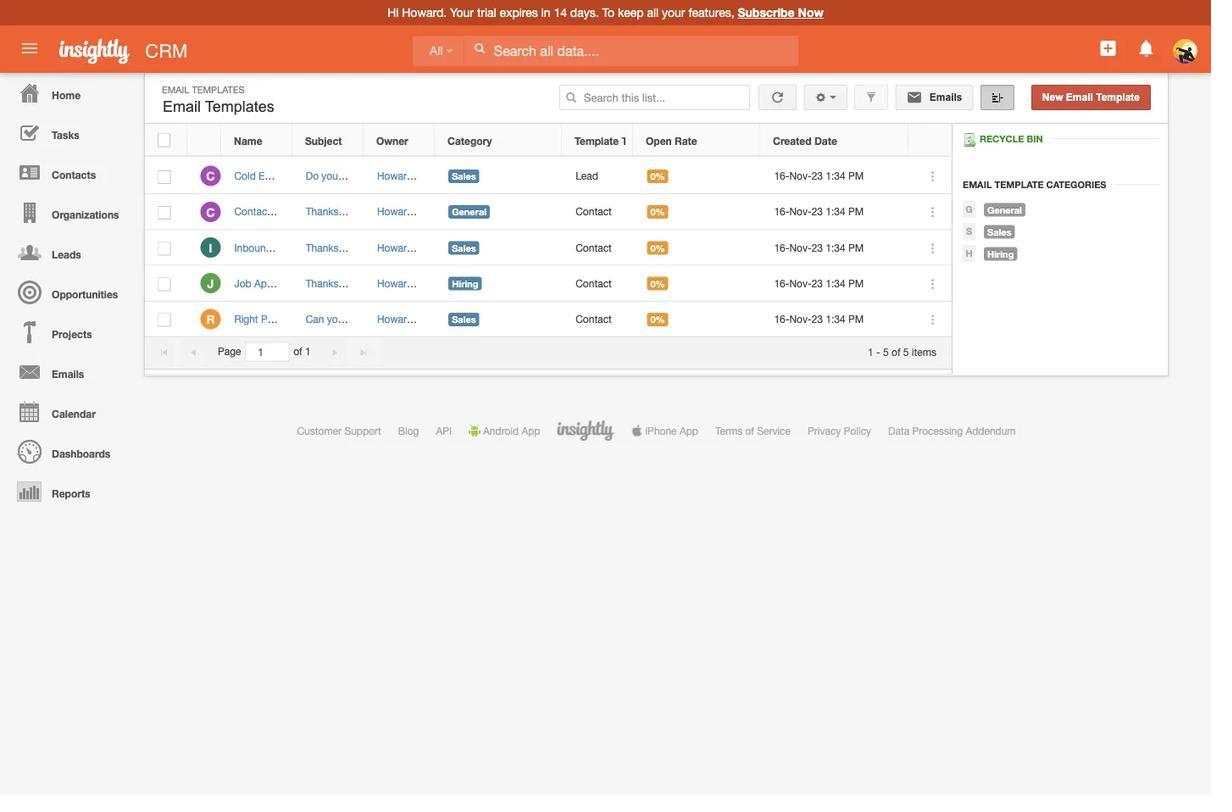Task type: vqa. For each thing, say whether or not it's contained in the screenshot.
Mon
no



Task type: locate. For each thing, give the bounding box(es) containing it.
howard left right
[[377, 313, 413, 325]]

keep
[[618, 6, 644, 19]]

open
[[646, 135, 672, 147]]

c left cold
[[206, 169, 215, 183]]

dashboards link
[[4, 431, 136, 471]]

general cell
[[435, 194, 563, 230]]

16- for us.
[[774, 241, 790, 253]]

j row
[[145, 266, 952, 302]]

1 horizontal spatial emails
[[927, 92, 962, 103]]

c for cold email
[[206, 169, 215, 183]]

sales cell
[[435, 159, 563, 194], [435, 230, 563, 266], [435, 302, 563, 337]]

0 horizontal spatial emails link
[[4, 352, 136, 392]]

1 c row from the top
[[145, 159, 952, 194]]

3 1:34 from the top
[[826, 241, 846, 253]]

contact down lead cell
[[576, 206, 612, 218]]

email
[[162, 84, 189, 95], [1066, 92, 1093, 103], [163, 98, 201, 115], [259, 170, 283, 182], [963, 179, 992, 190]]

0 horizontal spatial app
[[522, 425, 540, 437]]

howard for have
[[377, 170, 413, 182]]

1 16- from the top
[[774, 170, 790, 182]]

processing
[[913, 425, 963, 437]]

1:34 for time
[[826, 170, 846, 182]]

1 nov- from the top
[[790, 170, 812, 182]]

2 vertical spatial thanks
[[306, 277, 339, 289]]

brown for can you point me to the right person?
[[416, 313, 445, 325]]

1 vertical spatial emails
[[52, 368, 84, 380]]

1 horizontal spatial app
[[680, 425, 698, 437]]

contact down i row
[[576, 277, 612, 289]]

1 vertical spatial c link
[[200, 202, 221, 222]]

brown
[[416, 170, 445, 182], [416, 206, 445, 218], [416, 241, 445, 253], [416, 277, 445, 289], [416, 313, 445, 325]]

2 nov- from the top
[[790, 206, 812, 218]]

4 16-nov-23 1:34 pm from the top
[[774, 277, 864, 289]]

0 vertical spatial for
[[342, 206, 354, 218]]

to
[[388, 170, 397, 182], [389, 313, 398, 325]]

contact for r
[[576, 313, 612, 325]]

2 vertical spatial howard brown sales
[[377, 313, 476, 325]]

4 nov- from the top
[[790, 277, 812, 289]]

howard brown sales for i
[[377, 241, 476, 253]]

sales down category
[[452, 171, 476, 182]]

1 5 from the left
[[883, 346, 889, 357]]

contact cell for c
[[563, 194, 634, 230]]

howard brown link for applying...
[[377, 277, 445, 289]]

nov- inside j row
[[790, 277, 812, 289]]

us.
[[407, 241, 421, 253]]

1 brown from the top
[[416, 170, 445, 182]]

1 vertical spatial response
[[308, 277, 354, 289]]

3 pm from the top
[[848, 241, 864, 253]]

1:34 for me
[[826, 313, 846, 325]]

1 vertical spatial hiring
[[452, 278, 479, 289]]

2 23 from the top
[[812, 206, 823, 218]]

1 for from the top
[[342, 206, 354, 218]]

16- inside j row
[[774, 277, 790, 289]]

2 c link from the top
[[200, 202, 221, 222]]

1 left -
[[868, 346, 874, 357]]

3 brown from the top
[[416, 241, 445, 253]]

23 for time
[[812, 170, 823, 182]]

customer
[[297, 425, 342, 437]]

j
[[207, 276, 214, 290]]

1 down can at the left top of page
[[305, 346, 311, 357]]

opportunities
[[52, 288, 118, 300]]

1 c link from the top
[[200, 166, 221, 186]]

0 horizontal spatial template
[[575, 135, 619, 147]]

all
[[430, 44, 443, 58]]

refresh list image
[[770, 92, 786, 103]]

privacy
[[808, 425, 841, 437]]

3 0% from the top
[[650, 242, 665, 253]]

0 vertical spatial emails
[[927, 92, 962, 103]]

5 howard brown link from the top
[[377, 313, 445, 325]]

show list view filters image
[[866, 92, 877, 103]]

0 vertical spatial c link
[[200, 166, 221, 186]]

5 0% cell from the top
[[634, 302, 761, 337]]

contact left info
[[234, 206, 270, 218]]

1 vertical spatial for
[[342, 241, 354, 253]]

contact up j row
[[576, 241, 612, 253]]

response up job application response link
[[275, 241, 320, 253]]

1:34 inside i row
[[826, 241, 846, 253]]

0% cell for time
[[634, 159, 761, 194]]

3 16-nov-23 1:34 pm cell from the top
[[761, 230, 910, 266]]

hiring down sales link
[[987, 248, 1014, 259]]

support
[[344, 425, 381, 437]]

1 horizontal spatial 5
[[903, 346, 909, 357]]

brown for thanks for contacting us.
[[416, 241, 445, 253]]

you for c
[[322, 170, 338, 182]]

c row up i row
[[145, 159, 952, 194]]

blog
[[398, 425, 419, 437]]

3 sales cell from the top
[[435, 302, 563, 337]]

pm inside i row
[[848, 241, 864, 253]]

iphone
[[645, 425, 677, 437]]

4 howard brown link from the top
[[377, 277, 445, 289]]

new email template link
[[1031, 85, 1151, 110]]

5 brown from the top
[[416, 313, 445, 325]]

data processing addendum link
[[888, 425, 1016, 437]]

can you point me to the right person? link
[[306, 313, 479, 325]]

thanks up job application response link
[[306, 241, 339, 253]]

4 1:34 from the top
[[826, 277, 846, 289]]

23 inside 'r' row
[[812, 313, 823, 325]]

job
[[234, 277, 251, 289]]

contact
[[234, 206, 270, 218], [576, 206, 612, 218], [576, 241, 612, 253], [576, 277, 612, 289], [576, 313, 612, 325]]

general up sales link
[[987, 204, 1022, 215]]

0% cell
[[634, 159, 761, 194], [634, 194, 761, 230], [634, 230, 761, 266], [634, 266, 761, 302], [634, 302, 761, 337]]

2 c from the top
[[206, 205, 215, 219]]

projects
[[52, 328, 92, 340]]

contact down j row
[[576, 313, 612, 325]]

1 horizontal spatial hiring
[[987, 248, 1014, 259]]

search image
[[565, 92, 577, 103]]

your
[[450, 6, 474, 19]]

thanks up can at the left top of page
[[306, 277, 339, 289]]

c link up i link
[[200, 202, 221, 222]]

for left contacting
[[342, 241, 354, 253]]

contacts
[[52, 169, 96, 181]]

howard brown general
[[377, 206, 487, 218]]

response up can at the left top of page
[[308, 277, 354, 289]]

1 thanks from the top
[[306, 206, 339, 218]]

0 vertical spatial thanks
[[306, 206, 339, 218]]

4 brown from the top
[[416, 277, 445, 289]]

thanks for j
[[306, 277, 339, 289]]

emails left show sidebar "icon"
[[927, 92, 962, 103]]

2 5 from the left
[[903, 346, 909, 357]]

contact inside 'r' row
[[576, 313, 612, 325]]

to for r
[[389, 313, 398, 325]]

thanks inside j row
[[306, 277, 339, 289]]

of right -
[[892, 346, 901, 357]]

howard down connecting
[[377, 241, 413, 253]]

3 nov- from the top
[[790, 241, 812, 253]]

sales for r
[[452, 314, 476, 325]]

response inside i row
[[275, 241, 320, 253]]

1 23 from the top
[[812, 170, 823, 182]]

0 horizontal spatial emails
[[52, 368, 84, 380]]

you right can at the left top of page
[[327, 313, 344, 325]]

template up general link
[[995, 179, 1044, 190]]

howard down owner
[[377, 170, 413, 182]]

1 horizontal spatial template
[[995, 179, 1044, 190]]

response inside j row
[[308, 277, 354, 289]]

1 1 from the left
[[305, 346, 311, 357]]

howard inside i row
[[377, 241, 413, 253]]

2 thanks from the top
[[306, 241, 339, 253]]

c link
[[200, 166, 221, 186], [200, 202, 221, 222]]

1 vertical spatial to
[[389, 313, 398, 325]]

hiring up person?
[[452, 278, 479, 289]]

0 vertical spatial c
[[206, 169, 215, 183]]

opportunities link
[[4, 272, 136, 312]]

howard for connecting
[[377, 206, 413, 218]]

1 horizontal spatial emails link
[[896, 85, 974, 110]]

3 contact cell from the top
[[563, 266, 634, 302]]

created
[[773, 135, 812, 147]]

0% inside i row
[[650, 242, 665, 253]]

1 sales cell from the top
[[435, 159, 563, 194]]

c row
[[145, 159, 952, 194], [145, 194, 952, 230]]

4 contact cell from the top
[[563, 302, 634, 337]]

1 c from the top
[[206, 169, 215, 183]]

16-nov-23 1:34 pm for us.
[[774, 241, 864, 253]]

have
[[341, 170, 363, 182]]

2 sales cell from the top
[[435, 230, 563, 266]]

howard up contacting
[[377, 206, 413, 218]]

thanks inside i row
[[306, 241, 339, 253]]

5 pm from the top
[[848, 313, 864, 325]]

1 howard from the top
[[377, 170, 413, 182]]

connecting
[[357, 206, 407, 218]]

templates
[[192, 84, 245, 95], [205, 98, 274, 115]]

inbound
[[234, 241, 272, 253]]

app for iphone app
[[680, 425, 698, 437]]

1:34 inside j row
[[826, 277, 846, 289]]

4 0% cell from the top
[[634, 266, 761, 302]]

1 16-nov-23 1:34 pm from the top
[[774, 170, 864, 182]]

you right the do
[[322, 170, 338, 182]]

tasks
[[52, 129, 79, 141]]

howard for applying...
[[377, 277, 413, 289]]

thanks down the do
[[306, 206, 339, 218]]

1 1:34 from the top
[[826, 170, 846, 182]]

contact cell for r
[[563, 302, 634, 337]]

c link for cold email
[[200, 166, 221, 186]]

pm inside 'r' row
[[848, 313, 864, 325]]

blog link
[[398, 425, 419, 437]]

row
[[145, 125, 951, 156]]

16- for time
[[774, 170, 790, 182]]

None checkbox
[[158, 170, 171, 184], [158, 206, 171, 220], [158, 242, 171, 255], [158, 278, 171, 291], [158, 313, 171, 327], [158, 170, 171, 184], [158, 206, 171, 220], [158, 242, 171, 255], [158, 278, 171, 291], [158, 313, 171, 327]]

data processing addendum
[[888, 425, 1016, 437]]

hi howard. your trial expires in 14 days. to keep all your features, subscribe now
[[387, 6, 824, 19]]

reports link
[[4, 471, 136, 511]]

1 contact cell from the top
[[563, 194, 634, 230]]

do you have time to connect?
[[306, 170, 442, 182]]

3 thanks from the top
[[306, 277, 339, 289]]

contact for j
[[576, 277, 612, 289]]

for inside j row
[[342, 277, 354, 289]]

0 horizontal spatial general
[[452, 207, 487, 218]]

for
[[342, 206, 354, 218], [342, 241, 354, 253], [342, 277, 354, 289]]

4 0% from the top
[[650, 278, 665, 289]]

cog image
[[815, 92, 827, 103]]

5 1:34 from the top
[[826, 313, 846, 325]]

5 16- from the top
[[774, 313, 790, 325]]

0% inside 'r' row
[[650, 314, 665, 325]]

0 horizontal spatial of
[[293, 346, 302, 357]]

1:34 for us.
[[826, 241, 846, 253]]

2 howard brown link from the top
[[377, 206, 445, 218]]

2 1 from the left
[[868, 346, 874, 357]]

howard
[[377, 170, 413, 182], [377, 206, 413, 218], [377, 241, 413, 253], [377, 277, 413, 289], [377, 313, 413, 325]]

3 16- from the top
[[774, 241, 790, 253]]

1 0% cell from the top
[[634, 159, 761, 194]]

nov- for me
[[790, 313, 812, 325]]

sales right right
[[452, 314, 476, 325]]

3 0% cell from the top
[[634, 230, 761, 266]]

c link left cold
[[200, 166, 221, 186]]

2 1:34 from the top
[[826, 206, 846, 218]]

time
[[365, 170, 385, 182]]

you inside 'r' row
[[327, 313, 344, 325]]

3 howard brown sales from the top
[[377, 313, 476, 325]]

1 howard brown link from the top
[[377, 170, 445, 182]]

recycle bin link
[[963, 133, 1052, 147]]

1 pm from the top
[[848, 170, 864, 182]]

0 vertical spatial template
[[1096, 92, 1140, 103]]

3 howard from the top
[[377, 241, 413, 253]]

howard brown link for point
[[377, 313, 445, 325]]

0 horizontal spatial 5
[[883, 346, 889, 357]]

brown down howard brown general
[[416, 241, 445, 253]]

new
[[1042, 92, 1063, 103]]

emails link down projects
[[4, 352, 136, 392]]

23
[[812, 170, 823, 182], [812, 206, 823, 218], [812, 241, 823, 253], [812, 277, 823, 289], [812, 313, 823, 325]]

thanks for applying...
[[306, 277, 404, 289]]

i
[[209, 241, 212, 255]]

0 vertical spatial to
[[388, 170, 397, 182]]

1 16-nov-23 1:34 pm cell from the top
[[761, 159, 910, 194]]

2 vertical spatial template
[[995, 179, 1044, 190]]

emails link right show list view filters image
[[896, 85, 974, 110]]

4 pm from the top
[[848, 277, 864, 289]]

sales cell for i
[[435, 230, 563, 266]]

you
[[322, 170, 338, 182], [327, 313, 344, 325]]

5 16-nov-23 1:34 pm from the top
[[774, 313, 864, 325]]

c row down lead in the left top of the page
[[145, 194, 952, 230]]

c
[[206, 169, 215, 183], [206, 205, 215, 219]]

navigation containing home
[[0, 73, 136, 511]]

tasks link
[[4, 113, 136, 153]]

contact cell for i
[[563, 230, 634, 266]]

0 vertical spatial emails link
[[896, 85, 974, 110]]

1 app from the left
[[522, 425, 540, 437]]

right person link
[[234, 313, 302, 325]]

contact cell
[[563, 194, 634, 230], [563, 230, 634, 266], [563, 266, 634, 302], [563, 302, 634, 337]]

5
[[883, 346, 889, 357], [903, 346, 909, 357]]

0 horizontal spatial hiring
[[452, 278, 479, 289]]

thanks for connecting
[[306, 206, 407, 218]]

of
[[293, 346, 302, 357], [892, 346, 901, 357], [745, 425, 754, 437]]

for left connecting
[[342, 206, 354, 218]]

2 16-nov-23 1:34 pm from the top
[[774, 206, 864, 218]]

r
[[206, 312, 215, 326]]

row group
[[145, 159, 952, 337]]

2 for from the top
[[342, 241, 354, 253]]

1 vertical spatial template
[[575, 135, 619, 147]]

terms
[[715, 425, 743, 437]]

1 vertical spatial c
[[206, 205, 215, 219]]

nov- inside 'r' row
[[790, 313, 812, 325]]

brown up right
[[416, 277, 445, 289]]

sales inside i row
[[452, 242, 476, 253]]

me
[[372, 313, 386, 325]]

brown for thanks for connecting
[[416, 206, 445, 218]]

1 vertical spatial thanks
[[306, 241, 339, 253]]

0 vertical spatial hiring
[[987, 248, 1014, 259]]

0 horizontal spatial 1
[[305, 346, 311, 357]]

2 howard from the top
[[377, 206, 413, 218]]

1 horizontal spatial 1
[[868, 346, 874, 357]]

app
[[522, 425, 540, 437], [680, 425, 698, 437]]

3 for from the top
[[342, 277, 354, 289]]

-
[[877, 346, 880, 357]]

2 howard brown sales from the top
[[377, 241, 476, 253]]

howard brown sales inside i row
[[377, 241, 476, 253]]

addendum
[[966, 425, 1016, 437]]

brown inside 'r' row
[[416, 313, 445, 325]]

1:34
[[826, 170, 846, 182], [826, 206, 846, 218], [826, 241, 846, 253], [826, 277, 846, 289], [826, 313, 846, 325]]

for inside c row
[[342, 206, 354, 218]]

of right 1 'field'
[[293, 346, 302, 357]]

contact inside i row
[[576, 241, 612, 253]]

1 howard brown sales from the top
[[377, 170, 476, 182]]

brown right the
[[416, 313, 445, 325]]

howard brown link for connecting
[[377, 206, 445, 218]]

4 howard from the top
[[377, 277, 413, 289]]

0 vertical spatial howard brown sales
[[377, 170, 476, 182]]

3 howard brown link from the top
[[377, 241, 445, 253]]

0% for us.
[[650, 242, 665, 253]]

service
[[757, 425, 791, 437]]

contact inside j row
[[576, 277, 612, 289]]

new email template
[[1042, 92, 1140, 103]]

0 vertical spatial response
[[275, 241, 320, 253]]

general down category
[[452, 207, 487, 218]]

16-nov-23 1:34 pm cell
[[761, 159, 910, 194], [761, 194, 910, 230], [761, 230, 910, 266], [761, 266, 910, 302], [761, 302, 910, 337]]

navigation
[[0, 73, 136, 511]]

5 left items on the right top
[[903, 346, 909, 357]]

thanks
[[306, 206, 339, 218], [306, 241, 339, 253], [306, 277, 339, 289]]

5 nov- from the top
[[790, 313, 812, 325]]

5 howard from the top
[[377, 313, 413, 325]]

5 0% from the top
[[650, 314, 665, 325]]

c for contact info
[[206, 205, 215, 219]]

16-nov-23 1:34 pm inside i row
[[774, 241, 864, 253]]

for left applying...
[[342, 277, 354, 289]]

job application response link
[[234, 277, 362, 289]]

4 23 from the top
[[812, 277, 823, 289]]

1:34 inside 'r' row
[[826, 313, 846, 325]]

0 vertical spatial sales cell
[[435, 159, 563, 194]]

0 vertical spatial templates
[[192, 84, 245, 95]]

emails up calendar link
[[52, 368, 84, 380]]

nov- for us.
[[790, 241, 812, 253]]

2 horizontal spatial template
[[1096, 92, 1140, 103]]

all link
[[413, 36, 464, 66]]

terms of service
[[715, 425, 791, 437]]

nov- inside i row
[[790, 241, 812, 253]]

1 vertical spatial sales cell
[[435, 230, 563, 266]]

2 brown from the top
[[416, 206, 445, 218]]

5 16-nov-23 1:34 pm cell from the top
[[761, 302, 910, 337]]

16- inside i row
[[774, 241, 790, 253]]

cold email
[[234, 170, 283, 182]]

app right iphone
[[680, 425, 698, 437]]

4 16- from the top
[[774, 277, 790, 289]]

howard inside j row
[[377, 277, 413, 289]]

to right the me
[[389, 313, 398, 325]]

16-nov-23 1:34 pm inside 'r' row
[[774, 313, 864, 325]]

1 0% from the top
[[650, 171, 665, 182]]

0%
[[650, 171, 665, 182], [650, 207, 665, 218], [650, 242, 665, 253], [650, 278, 665, 289], [650, 314, 665, 325]]

5 23 from the top
[[812, 313, 823, 325]]

2 16-nov-23 1:34 pm cell from the top
[[761, 194, 910, 230]]

template down notifications image
[[1096, 92, 1140, 103]]

sales down howard brown general
[[452, 242, 476, 253]]

5 right -
[[883, 346, 889, 357]]

1 horizontal spatial of
[[745, 425, 754, 437]]

sales inside c row
[[452, 171, 476, 182]]

contact for c
[[576, 206, 612, 218]]

2 horizontal spatial of
[[892, 346, 901, 357]]

projects link
[[4, 312, 136, 352]]

23 inside i row
[[812, 241, 823, 253]]

template up lead cell
[[575, 135, 619, 147]]

16-nov-23 1:34 pm for me
[[774, 313, 864, 325]]

brown down connect?
[[416, 206, 445, 218]]

nov-
[[790, 170, 812, 182], [790, 206, 812, 218], [790, 241, 812, 253], [790, 277, 812, 289], [790, 313, 812, 325]]

2 vertical spatial sales cell
[[435, 302, 563, 337]]

howard up can you point me to the right person?
[[377, 277, 413, 289]]

bin
[[1027, 133, 1043, 144]]

for inside i row
[[342, 241, 354, 253]]

you inside c row
[[322, 170, 338, 182]]

howard inside 'r' row
[[377, 313, 413, 325]]

brown inside i row
[[416, 241, 445, 253]]

howard brown sales
[[377, 170, 476, 182], [377, 241, 476, 253], [377, 313, 476, 325]]

api link
[[436, 425, 452, 437]]

c up i link
[[206, 205, 215, 219]]

the
[[401, 313, 415, 325]]

sales inside 'r' row
[[452, 314, 476, 325]]

3 23 from the top
[[812, 241, 823, 253]]

now
[[798, 6, 824, 19]]

None checkbox
[[158, 133, 170, 147]]

1 vertical spatial you
[[327, 313, 344, 325]]

to right time
[[388, 170, 397, 182]]

howard brown link
[[377, 170, 445, 182], [377, 206, 445, 218], [377, 241, 445, 253], [377, 277, 445, 289], [377, 313, 445, 325]]

1
[[305, 346, 311, 357], [868, 346, 874, 357]]

app right android
[[522, 425, 540, 437]]

3 16-nov-23 1:34 pm from the top
[[774, 241, 864, 253]]

brown inside j row
[[416, 277, 445, 289]]

2 vertical spatial for
[[342, 277, 354, 289]]

howard brown sales inside 'r' row
[[377, 313, 476, 325]]

howard for point
[[377, 313, 413, 325]]

16- inside 'r' row
[[774, 313, 790, 325]]

hiring
[[987, 248, 1014, 259], [452, 278, 479, 289]]

0% for time
[[650, 171, 665, 182]]

0 vertical spatial you
[[322, 170, 338, 182]]

2 contact cell from the top
[[563, 230, 634, 266]]

of right terms
[[745, 425, 754, 437]]

right
[[234, 313, 258, 325]]

1 vertical spatial howard brown sales
[[377, 241, 476, 253]]

2 app from the left
[[680, 425, 698, 437]]

brown for do you have time to connect?
[[416, 170, 445, 182]]

brown up howard brown general
[[416, 170, 445, 182]]

to inside 'r' row
[[389, 313, 398, 325]]

for for i
[[342, 241, 354, 253]]



Task type: describe. For each thing, give the bounding box(es) containing it.
can you point me to the right person?
[[306, 313, 479, 325]]

iphone app link
[[631, 425, 698, 437]]

nov- for time
[[790, 170, 812, 182]]

to for c
[[388, 170, 397, 182]]

sales cell for c
[[435, 159, 563, 194]]

inbound response link
[[234, 241, 329, 253]]

23 for us.
[[812, 241, 823, 253]]

Search all data.... text field
[[464, 36, 798, 66]]

dashboards
[[52, 448, 110, 459]]

brown for thanks for applying...
[[416, 277, 445, 289]]

recycle bin
[[980, 133, 1043, 144]]

application
[[254, 277, 305, 289]]

subscribe now link
[[738, 6, 824, 19]]

1 horizontal spatial general
[[987, 204, 1022, 215]]

16-nov-23 1:34 pm for time
[[774, 170, 864, 182]]

general inside howard brown general
[[452, 207, 487, 218]]

thanks for applying... link
[[306, 277, 404, 289]]

calendar
[[52, 408, 96, 420]]

iphone app
[[645, 425, 698, 437]]

cold
[[234, 170, 256, 182]]

s
[[966, 226, 972, 237]]

expires
[[500, 6, 538, 19]]

api
[[436, 425, 452, 437]]

16- for me
[[774, 313, 790, 325]]

for for j
[[342, 277, 354, 289]]

data
[[888, 425, 910, 437]]

r link
[[200, 309, 221, 329]]

1 - 5 of 5 items
[[868, 346, 937, 357]]

1 vertical spatial templates
[[205, 98, 274, 115]]

you for r
[[327, 313, 344, 325]]

contact cell for j
[[563, 266, 634, 302]]

howard brown sales for r
[[377, 313, 476, 325]]

person?
[[441, 313, 479, 325]]

trial
[[477, 6, 496, 19]]

general link
[[976, 203, 1026, 217]]

thanks for contacting us. link
[[306, 241, 421, 253]]

contact info link
[[234, 206, 299, 218]]

pm for us.
[[848, 241, 864, 253]]

home
[[52, 89, 81, 101]]

sales down general link
[[987, 226, 1012, 237]]

connect?
[[400, 170, 442, 182]]

0% inside j row
[[650, 278, 665, 289]]

organizations link
[[4, 192, 136, 232]]

0% cell for us.
[[634, 230, 761, 266]]

23 for me
[[812, 313, 823, 325]]

pm for time
[[848, 170, 864, 182]]

j link
[[200, 273, 221, 293]]

template type open rate
[[575, 135, 697, 147]]

Search this list... text field
[[560, 85, 750, 110]]

point
[[346, 313, 369, 325]]

sales link
[[976, 225, 1015, 239]]

reports
[[52, 487, 90, 499]]

1 vertical spatial emails link
[[4, 352, 136, 392]]

hiring inside howard brown hiring
[[452, 278, 479, 289]]

email templates email templates
[[162, 84, 274, 115]]

owner
[[376, 135, 408, 147]]

2 0% cell from the top
[[634, 194, 761, 230]]

16-nov-23 1:34 pm cell for me
[[761, 302, 910, 337]]

categories
[[1046, 179, 1107, 190]]

g
[[966, 204, 973, 215]]

for for c
[[342, 206, 354, 218]]

16-nov-23 1:34 pm cell for time
[[761, 159, 910, 194]]

email inside c row
[[259, 170, 283, 182]]

emails inside navigation
[[52, 368, 84, 380]]

pm for me
[[848, 313, 864, 325]]

type
[[622, 135, 644, 147]]

2 pm from the top
[[848, 206, 864, 218]]

thanks for contacting us.
[[306, 241, 421, 253]]

0% for me
[[650, 314, 665, 325]]

to
[[602, 6, 615, 19]]

can
[[306, 313, 324, 325]]

android app
[[483, 425, 540, 437]]

category
[[448, 135, 492, 147]]

4 16-nov-23 1:34 pm cell from the top
[[761, 266, 910, 302]]

email template categories
[[963, 179, 1107, 190]]

r row
[[145, 302, 952, 337]]

calendar link
[[4, 392, 136, 431]]

pm inside j row
[[848, 277, 864, 289]]

features,
[[689, 6, 735, 19]]

of 1
[[293, 346, 311, 357]]

16-nov-23 1:34 pm inside j row
[[774, 277, 864, 289]]

policy
[[844, 425, 871, 437]]

thanks for i
[[306, 241, 339, 253]]

right person
[[234, 313, 293, 325]]

hiring cell
[[435, 266, 563, 302]]

row containing name
[[145, 125, 951, 156]]

lead
[[576, 170, 598, 182]]

sales for c
[[452, 171, 476, 182]]

show sidebar image
[[992, 92, 1003, 103]]

app for android app
[[522, 425, 540, 437]]

contacts link
[[4, 153, 136, 192]]

privacy policy
[[808, 425, 871, 437]]

23 inside j row
[[812, 277, 823, 289]]

terms of service link
[[715, 425, 791, 437]]

contact info
[[234, 206, 290, 218]]

name
[[234, 135, 262, 147]]

howard brown link for contacting
[[377, 241, 445, 253]]

email templates button
[[159, 94, 279, 120]]

none checkbox inside row
[[158, 133, 170, 147]]

i row
[[145, 230, 952, 266]]

recycle
[[980, 133, 1024, 144]]

date
[[814, 135, 837, 147]]

home link
[[4, 73, 136, 113]]

2 c row from the top
[[145, 194, 952, 230]]

howard brown sales for c
[[377, 170, 476, 182]]

leads link
[[4, 232, 136, 272]]

rate
[[675, 135, 697, 147]]

row group containing c
[[145, 159, 952, 337]]

thanks for c
[[306, 206, 339, 218]]

right
[[418, 313, 439, 325]]

howard for contacting
[[377, 241, 413, 253]]

items
[[912, 346, 937, 357]]

notifications image
[[1136, 38, 1157, 58]]

your
[[662, 6, 685, 19]]

android app link
[[469, 425, 540, 437]]

contacting
[[357, 241, 405, 253]]

c link for contact info
[[200, 202, 221, 222]]

hi
[[387, 6, 399, 19]]

2 0% from the top
[[650, 207, 665, 218]]

hiring link
[[976, 247, 1017, 261]]

16-nov-23 1:34 pm cell for us.
[[761, 230, 910, 266]]

sales cell for r
[[435, 302, 563, 337]]

info
[[273, 206, 290, 218]]

2 16- from the top
[[774, 206, 790, 218]]

lead cell
[[563, 159, 634, 194]]

0% cell for me
[[634, 302, 761, 337]]

1 field
[[246, 343, 288, 361]]

contact for i
[[576, 241, 612, 253]]

subscribe
[[738, 6, 795, 19]]

do you have time to connect? link
[[306, 170, 442, 182]]

created date
[[773, 135, 837, 147]]

do
[[306, 170, 319, 182]]

howard brown link for have
[[377, 170, 445, 182]]

sales for i
[[452, 242, 476, 253]]

white image
[[474, 42, 486, 54]]



